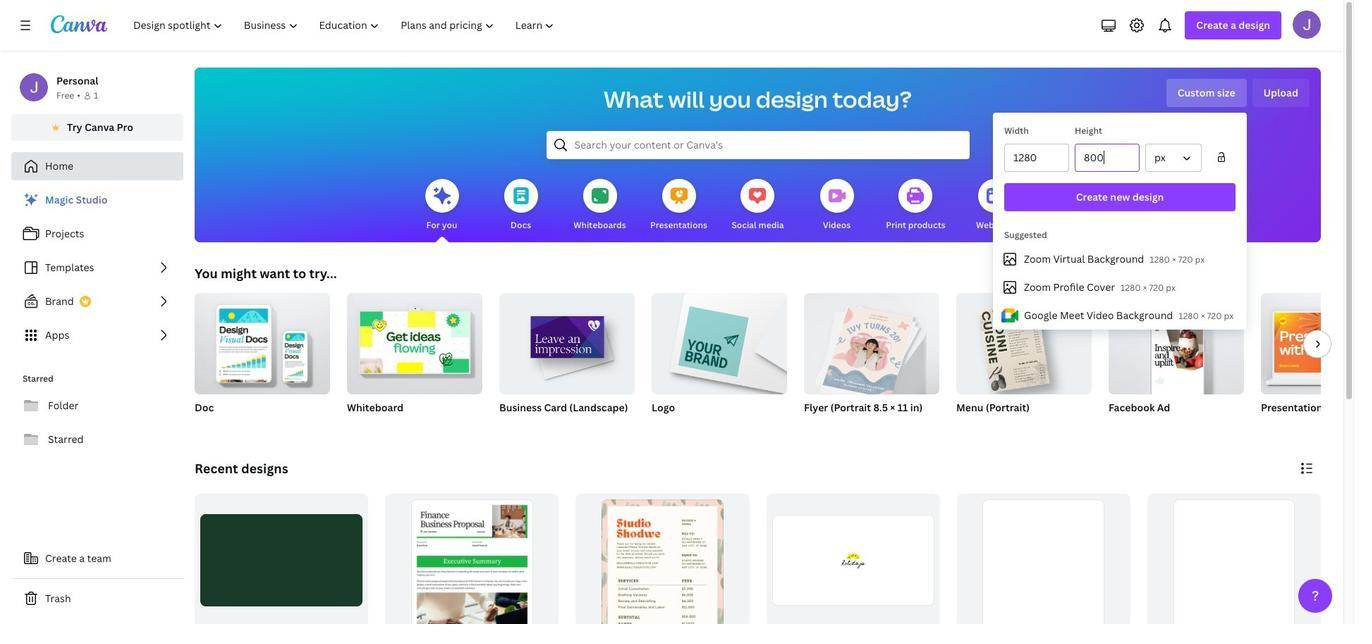 Task type: vqa. For each thing, say whether or not it's contained in the screenshot.
Top level navigation ELEMENT
yes



Task type: describe. For each thing, give the bounding box(es) containing it.
Units: px button
[[1145, 144, 1202, 172]]

1 horizontal spatial list
[[993, 245, 1247, 330]]

0 horizontal spatial list
[[11, 186, 183, 350]]

top level navigation element
[[124, 11, 567, 39]]

Search search field
[[574, 132, 941, 159]]



Task type: locate. For each thing, give the bounding box(es) containing it.
None search field
[[546, 131, 969, 159]]

None number field
[[1014, 145, 1060, 171], [1084, 145, 1131, 171], [1014, 145, 1060, 171], [1084, 145, 1131, 171]]

group
[[347, 288, 482, 433], [347, 288, 482, 395], [499, 288, 635, 433], [499, 288, 635, 395], [652, 288, 787, 433], [652, 288, 787, 395], [804, 288, 939, 433], [804, 288, 939, 399], [195, 293, 330, 433], [956, 293, 1092, 433], [956, 293, 1092, 395], [1109, 293, 1244, 433], [1109, 293, 1244, 395], [1261, 293, 1354, 433], [1261, 293, 1354, 395], [385, 494, 559, 625], [576, 494, 749, 625], [766, 494, 940, 625], [957, 494, 1130, 625], [1147, 494, 1321, 625]]

jacob simon image
[[1293, 11, 1321, 39]]

list
[[11, 186, 183, 350], [993, 245, 1247, 330]]



